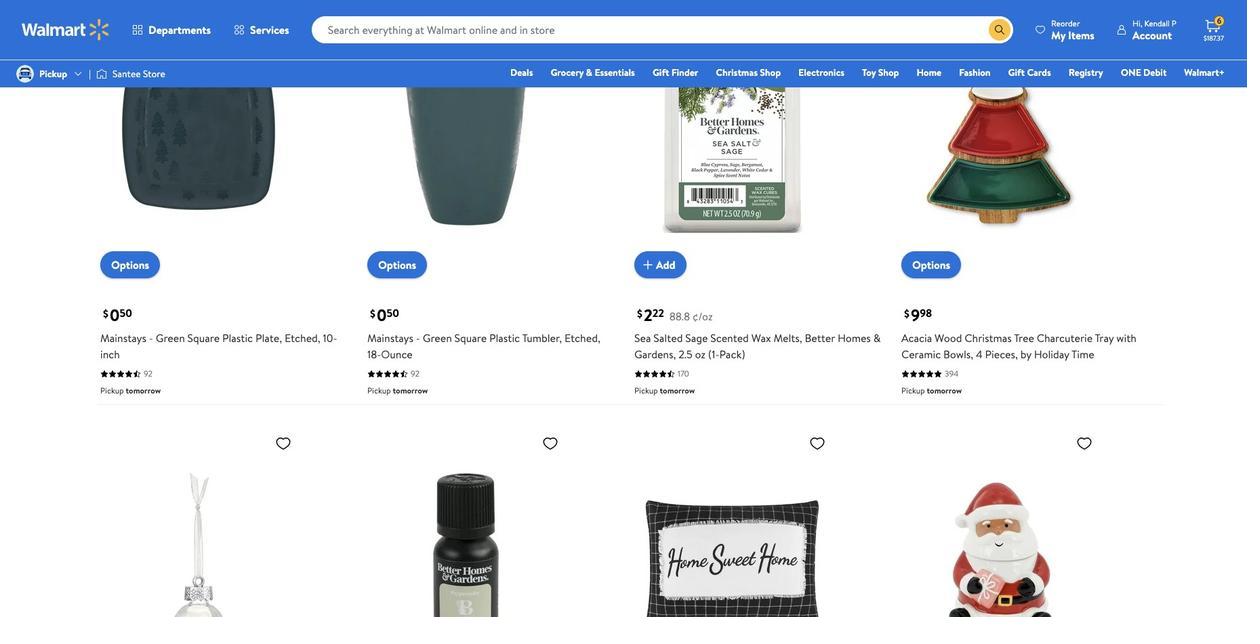 Task type: describe. For each thing, give the bounding box(es) containing it.
ounce
[[381, 347, 413, 362]]

$187.37
[[1204, 33, 1224, 43]]

gift finder
[[653, 66, 698, 79]]

toy shop
[[862, 66, 899, 79]]

mainstays - green square plastic plate, etched, 10- inch
[[100, 331, 337, 362]]

etched, for plate,
[[285, 331, 320, 346]]

& inside $ 2 22 88.8 ¢/oz sea salted sage scented wax melts, better homes & gardens, 2.5 oz (1-pack)
[[874, 331, 881, 346]]

22
[[653, 306, 664, 321]]

kendall
[[1144, 17, 1170, 29]]

square for tumbler,
[[455, 331, 487, 346]]

tomorrow for acacia wood christmas tree charcuterie tray with ceramic bowls, 4 pieces, by holiday time
[[927, 385, 962, 397]]

2
[[644, 304, 653, 327]]

add to favorites list, holiday time santa aa candy jar image
[[1076, 435, 1093, 452]]

melts,
[[774, 331, 802, 346]]

pickup tomorrow for mainstays - green square plastic tumbler, etched, 18-ounce
[[367, 385, 428, 397]]

92 for ounce
[[411, 368, 419, 380]]

pieces,
[[985, 347, 1018, 362]]

92 for inch
[[144, 368, 152, 380]]

394
[[945, 368, 959, 380]]

gift for gift cards
[[1008, 66, 1025, 79]]

plate,
[[256, 331, 282, 346]]

square for plate,
[[187, 331, 220, 346]]

0 for mainstays - green square plastic tumbler, etched, 18-ounce
[[377, 304, 387, 327]]

home
[[917, 66, 942, 79]]

electronics link
[[792, 65, 851, 80]]

account
[[1133, 27, 1172, 42]]

search icon image
[[994, 24, 1005, 35]]

reorder
[[1051, 17, 1080, 29]]

$ for mainstays - green square plastic plate, etched, 10- inch
[[103, 307, 108, 321]]

acacia wood christmas tree charcuterie tray with ceramic bowls, 4 pieces, by holiday time
[[902, 331, 1137, 362]]

santee store
[[113, 67, 165, 81]]

pickup tomorrow for sea salted sage scented wax melts, better homes & gardens, 2.5 oz (1-pack)
[[634, 385, 695, 397]]

one debit link
[[1115, 65, 1173, 80]]

acacia wood christmas tree charcuterie tray with ceramic bowls, 4 pieces, by holiday time image
[[902, 2, 1098, 268]]

options link for acacia wood christmas tree charcuterie tray with ceramic bowls, 4 pieces, by holiday time
[[902, 252, 961, 279]]

time
[[1072, 347, 1094, 362]]

tree
[[1014, 331, 1034, 346]]

etched, for tumbler,
[[565, 331, 600, 346]]

green for inch
[[156, 331, 185, 346]]

$ inside $ 2 22 88.8 ¢/oz sea salted sage scented wax melts, better homes & gardens, 2.5 oz (1-pack)
[[637, 307, 643, 321]]

green for ounce
[[423, 331, 452, 346]]

(1-
[[708, 347, 720, 362]]

walmart+ link
[[1178, 65, 1231, 80]]

with
[[1117, 331, 1137, 346]]

shop for toy shop
[[878, 66, 899, 79]]

wood
[[935, 331, 962, 346]]

my
[[1051, 27, 1066, 42]]

9
[[911, 304, 920, 327]]

services
[[250, 22, 289, 37]]

$ 0 50 for mainstays - green square plastic plate, etched, 10- inch
[[103, 304, 132, 327]]

add to favorites list, sea salted sage scented wax melts, better homes & gardens, 2.5 oz (1-pack) image
[[809, 8, 826, 24]]

walmart image
[[22, 19, 110, 41]]

$ 2 22 88.8 ¢/oz sea salted sage scented wax melts, better homes & gardens, 2.5 oz (1-pack)
[[634, 304, 881, 362]]

charcuterie
[[1037, 331, 1093, 346]]

holiday time 2-oz glass christmas ornament shot glass, iridescent image
[[100, 430, 297, 618]]

home link
[[911, 65, 948, 80]]

hi,
[[1133, 17, 1143, 29]]

0 horizontal spatial christmas
[[716, 66, 758, 79]]

christmas shop link
[[710, 65, 787, 80]]

add to favorites list, mainstays - green square plastic tumbler, etched, 18-ounce image
[[542, 8, 559, 24]]

cards
[[1027, 66, 1051, 79]]

18-
[[367, 347, 381, 362]]

pickup tomorrow for mainstays - green square plastic plate, etched, 10- inch
[[100, 385, 161, 397]]

gift cards
[[1008, 66, 1051, 79]]

0 vertical spatial &
[[586, 66, 592, 79]]

170
[[678, 368, 689, 380]]

2.5
[[679, 347, 693, 362]]

 image for pickup
[[16, 65, 34, 83]]

deals
[[510, 66, 533, 79]]

toy shop link
[[856, 65, 905, 80]]

oz
[[695, 347, 706, 362]]

grocery & essentials link
[[545, 65, 641, 80]]

gift cards link
[[1002, 65, 1057, 80]]

sage
[[685, 331, 708, 346]]

registry link
[[1063, 65, 1109, 80]]

toy
[[862, 66, 876, 79]]

finder
[[672, 66, 698, 79]]

add to favorites list, holiday time 2-oz glass christmas ornament shot glass, iridescent image
[[275, 435, 291, 452]]

debit
[[1144, 66, 1167, 79]]

bowls,
[[944, 347, 973, 362]]

santee
[[113, 67, 141, 81]]

¢/oz
[[693, 309, 713, 324]]

fashion
[[959, 66, 991, 79]]

departments button
[[121, 14, 222, 46]]

options for acacia wood christmas tree charcuterie tray with ceramic bowls, 4 pieces, by holiday time
[[912, 258, 950, 273]]

add to favorites list, mainstays oblong sweet home pillow, 14 in x 20 in, polyester fill image
[[809, 435, 826, 452]]



Task type: vqa. For each thing, say whether or not it's contained in the screenshot.
(Mossy
no



Task type: locate. For each thing, give the bounding box(es) containing it.
2 50 from the left
[[387, 306, 399, 321]]

2 horizontal spatial options
[[912, 258, 950, 273]]

3 pickup tomorrow from the left
[[634, 385, 695, 397]]

$ left 9 at the right of page
[[904, 307, 910, 321]]

mainstays inside mainstays - green square plastic plate, etched, 10- inch
[[100, 331, 146, 346]]

 image down "walmart" image
[[16, 65, 34, 83]]

1 horizontal spatial -
[[416, 331, 420, 346]]

christmas inside acacia wood christmas tree charcuterie tray with ceramic bowls, 4 pieces, by holiday time
[[965, 331, 1012, 346]]

pickup
[[39, 67, 67, 81], [100, 385, 124, 397], [367, 385, 391, 397], [634, 385, 658, 397], [902, 385, 925, 397]]

tomorrow for sea salted sage scented wax melts, better homes & gardens, 2.5 oz (1-pack)
[[660, 385, 695, 397]]

0 up 18-
[[377, 304, 387, 327]]

$ 0 50 up 18-
[[370, 304, 399, 327]]

0 horizontal spatial &
[[586, 66, 592, 79]]

3 $ from the left
[[637, 307, 643, 321]]

add
[[656, 258, 676, 272]]

0 horizontal spatial shop
[[760, 66, 781, 79]]

plastic for plate,
[[222, 331, 253, 346]]

0 horizontal spatial options
[[111, 258, 149, 273]]

2 0 from the left
[[377, 304, 387, 327]]

grocery
[[551, 66, 584, 79]]

98
[[920, 306, 932, 321]]

0 horizontal spatial 92
[[144, 368, 152, 380]]

pickup down gardens,
[[634, 385, 658, 397]]

1 horizontal spatial square
[[455, 331, 487, 346]]

pickup for sea salted sage scented wax melts, better homes & gardens, 2.5 oz (1-pack)
[[634, 385, 658, 397]]

2 horizontal spatial options link
[[902, 252, 961, 279]]

shop right toy
[[878, 66, 899, 79]]

6 $187.37
[[1204, 15, 1224, 43]]

sea salted sage scented wax melts, better homes & gardens, 2.5 oz (1-pack) image
[[634, 2, 831, 268]]

$ 9 98
[[904, 304, 932, 327]]

0 for mainstays - green square plastic plate, etched, 10- inch
[[110, 304, 120, 327]]

shop for christmas shop
[[760, 66, 781, 79]]

2 pickup tomorrow from the left
[[367, 385, 428, 397]]

registry
[[1069, 66, 1103, 79]]

fashion link
[[953, 65, 997, 80]]

pickup down 18-
[[367, 385, 391, 397]]

deals link
[[504, 65, 539, 80]]

& right the homes
[[874, 331, 881, 346]]

pickup tomorrow down ounce
[[367, 385, 428, 397]]

1 horizontal spatial etched,
[[565, 331, 600, 346]]

tomorrow
[[126, 385, 161, 397], [393, 385, 428, 397], [660, 385, 695, 397], [927, 385, 962, 397]]

pickup tomorrow down 'inch'
[[100, 385, 161, 397]]

walmart+
[[1184, 66, 1225, 79]]

2 - from the left
[[416, 331, 420, 346]]

1 vertical spatial &
[[874, 331, 881, 346]]

0 horizontal spatial green
[[156, 331, 185, 346]]

green inside mainstays - green square plastic tumbler, etched, 18-ounce
[[423, 331, 452, 346]]

$ 0 50
[[103, 304, 132, 327], [370, 304, 399, 327]]

plastic
[[222, 331, 253, 346], [489, 331, 520, 346]]

1 50 from the left
[[120, 306, 132, 321]]

one debit
[[1121, 66, 1167, 79]]

1 horizontal spatial options
[[378, 258, 416, 273]]

1 etched, from the left
[[285, 331, 320, 346]]

holiday
[[1034, 347, 1069, 362]]

pickup down ceramic on the right bottom of page
[[902, 385, 925, 397]]

plastic inside mainstays - green square plastic plate, etched, 10- inch
[[222, 331, 253, 346]]

4 tomorrow from the left
[[927, 385, 962, 397]]

plastic inside mainstays - green square plastic tumbler, etched, 18-ounce
[[489, 331, 520, 346]]

1 tomorrow from the left
[[126, 385, 161, 397]]

0 horizontal spatial $ 0 50
[[103, 304, 132, 327]]

mainstays up 'inch'
[[100, 331, 146, 346]]

1 horizontal spatial &
[[874, 331, 881, 346]]

options link
[[100, 252, 160, 279], [367, 252, 427, 279], [902, 252, 961, 279]]

square
[[187, 331, 220, 346], [455, 331, 487, 346]]

essentials
[[595, 66, 635, 79]]

2 $ 0 50 from the left
[[370, 304, 399, 327]]

50 up 'inch'
[[120, 306, 132, 321]]

$ for acacia wood christmas tree charcuterie tray with ceramic bowls, 4 pieces, by holiday time
[[904, 307, 910, 321]]

sea
[[634, 331, 651, 346]]

4 $ from the left
[[904, 307, 910, 321]]

pickup for acacia wood christmas tree charcuterie tray with ceramic bowls, 4 pieces, by holiday time
[[902, 385, 925, 397]]

1 vertical spatial christmas
[[965, 331, 1012, 346]]

2 shop from the left
[[878, 66, 899, 79]]

better homes & gardens 100% pure essential oil: peppermint, 15ml image
[[367, 430, 564, 618]]

etched,
[[285, 331, 320, 346], [565, 331, 600, 346]]

holiday time santa aa candy jar image
[[902, 430, 1098, 618]]

add to cart image
[[640, 257, 656, 273]]

1 - from the left
[[149, 331, 153, 346]]

$ for mainstays - green square plastic tumbler, etched, 18-ounce
[[370, 307, 375, 321]]

etched, inside mainstays - green square plastic tumbler, etched, 18-ounce
[[565, 331, 600, 346]]

gift inside gift cards link
[[1008, 66, 1025, 79]]

3 options from the left
[[912, 258, 950, 273]]

0 horizontal spatial 0
[[110, 304, 120, 327]]

1 horizontal spatial christmas
[[965, 331, 1012, 346]]

one
[[1121, 66, 1141, 79]]

services button
[[222, 14, 301, 46]]

2 tomorrow from the left
[[393, 385, 428, 397]]

0 vertical spatial christmas
[[716, 66, 758, 79]]

square inside mainstays - green square plastic tumbler, etched, 18-ounce
[[455, 331, 487, 346]]

2 options link from the left
[[367, 252, 427, 279]]

1 horizontal spatial green
[[423, 331, 452, 346]]

0 horizontal spatial square
[[187, 331, 220, 346]]

departments
[[148, 22, 211, 37]]

2 92 from the left
[[411, 368, 419, 380]]

options
[[111, 258, 149, 273], [378, 258, 416, 273], [912, 258, 950, 273]]

square inside mainstays - green square plastic plate, etched, 10- inch
[[187, 331, 220, 346]]

christmas up "4"
[[965, 331, 1012, 346]]

pack)
[[720, 347, 745, 362]]

3 tomorrow from the left
[[660, 385, 695, 397]]

$ up 'inch'
[[103, 307, 108, 321]]

|
[[89, 67, 91, 81]]

add to favorites list, acacia wood christmas tree charcuterie tray with ceramic bowls, 4 pieces, by holiday time image
[[1076, 8, 1093, 24]]

mainstays for ounce
[[367, 331, 413, 346]]

2 mainstays from the left
[[367, 331, 413, 346]]

& right grocery on the left top
[[586, 66, 592, 79]]

0 horizontal spatial  image
[[16, 65, 34, 83]]

pickup tomorrow for acacia wood christmas tree charcuterie tray with ceramic bowls, 4 pieces, by holiday time
[[902, 385, 962, 397]]

0 up 'inch'
[[110, 304, 120, 327]]

2 green from the left
[[423, 331, 452, 346]]

plastic left plate,
[[222, 331, 253, 346]]

1 0 from the left
[[110, 304, 120, 327]]

gift inside gift finder link
[[653, 66, 669, 79]]

88.8
[[670, 309, 690, 324]]

1 pickup tomorrow from the left
[[100, 385, 161, 397]]

pickup tomorrow down the 394
[[902, 385, 962, 397]]

1 horizontal spatial plastic
[[489, 331, 520, 346]]

pickup down 'inch'
[[100, 385, 124, 397]]

1 shop from the left
[[760, 66, 781, 79]]

christmas
[[716, 66, 758, 79], [965, 331, 1012, 346]]

- inside mainstays - green square plastic plate, etched, 10- inch
[[149, 331, 153, 346]]

etched, inside mainstays - green square plastic plate, etched, 10- inch
[[285, 331, 320, 346]]

50 for mainstays - green square plastic tumbler, etched, 18-ounce
[[387, 306, 399, 321]]

- inside mainstays - green square plastic tumbler, etched, 18-ounce
[[416, 331, 420, 346]]

salted
[[654, 331, 683, 346]]

grocery & essentials
[[551, 66, 635, 79]]

0 horizontal spatial options link
[[100, 252, 160, 279]]

mainstays - green square plastic tumbler, etched, 18-ounce image
[[367, 2, 564, 268]]

electronics
[[799, 66, 845, 79]]

mainstays oblong sweet home pillow, 14 in x 20 in, polyester fill image
[[634, 430, 831, 618]]

reorder my items
[[1051, 17, 1095, 42]]

by
[[1021, 347, 1032, 362]]

christmas shop
[[716, 66, 781, 79]]

acacia
[[902, 331, 932, 346]]

0 horizontal spatial gift
[[653, 66, 669, 79]]

$ 0 50 for mainstays - green square plastic tumbler, etched, 18-ounce
[[370, 304, 399, 327]]

add button
[[634, 252, 686, 279]]

tomorrow for mainstays - green square plastic plate, etched, 10- inch
[[126, 385, 161, 397]]

pickup tomorrow
[[100, 385, 161, 397], [367, 385, 428, 397], [634, 385, 695, 397], [902, 385, 962, 397]]

0 horizontal spatial plastic
[[222, 331, 253, 346]]

etched, left the 10-
[[285, 331, 320, 346]]

tomorrow for mainstays - green square plastic tumbler, etched, 18-ounce
[[393, 385, 428, 397]]

1 $ 0 50 from the left
[[103, 304, 132, 327]]

gift left cards
[[1008, 66, 1025, 79]]

2 gift from the left
[[1008, 66, 1025, 79]]

inch
[[100, 347, 120, 362]]

1 horizontal spatial  image
[[96, 67, 107, 81]]

2 options from the left
[[378, 258, 416, 273]]

mainstays up ounce
[[367, 331, 413, 346]]

&
[[586, 66, 592, 79], [874, 331, 881, 346]]

shop left electronics link
[[760, 66, 781, 79]]

Search search field
[[312, 16, 1013, 43]]

gift left finder
[[653, 66, 669, 79]]

1 gift from the left
[[653, 66, 669, 79]]

1 horizontal spatial 0
[[377, 304, 387, 327]]

2 $ from the left
[[370, 307, 375, 321]]

0 horizontal spatial -
[[149, 331, 153, 346]]

-
[[149, 331, 153, 346], [416, 331, 420, 346]]

green inside mainstays - green square plastic plate, etched, 10- inch
[[156, 331, 185, 346]]

pickup for mainstays - green square plastic tumbler, etched, 18-ounce
[[367, 385, 391, 397]]

1 horizontal spatial options link
[[367, 252, 427, 279]]

1 square from the left
[[187, 331, 220, 346]]

items
[[1068, 27, 1095, 42]]

gardens,
[[634, 347, 676, 362]]

etched, right the tumbler,
[[565, 331, 600, 346]]

2 square from the left
[[455, 331, 487, 346]]

1 plastic from the left
[[222, 331, 253, 346]]

0 horizontal spatial etched,
[[285, 331, 320, 346]]

options link for mainstays - green square plastic plate, etched, 10- inch
[[100, 252, 160, 279]]

1 horizontal spatial 92
[[411, 368, 419, 380]]

0 horizontal spatial 50
[[120, 306, 132, 321]]

options for mainstays - green square plastic tumbler, etched, 18-ounce
[[378, 258, 416, 273]]

plastic for tumbler,
[[489, 331, 520, 346]]

10-
[[323, 331, 337, 346]]

1 green from the left
[[156, 331, 185, 346]]

options link for mainstays - green square plastic tumbler, etched, 18-ounce
[[367, 252, 427, 279]]

1 $ from the left
[[103, 307, 108, 321]]

4
[[976, 347, 983, 362]]

1 horizontal spatial $ 0 50
[[370, 304, 399, 327]]

add to favorites list, mainstays - green square plastic plate, etched, 10-inch image
[[275, 8, 291, 24]]

christmas right finder
[[716, 66, 758, 79]]

0
[[110, 304, 120, 327], [377, 304, 387, 327]]

pickup for mainstays - green square plastic plate, etched, 10- inch
[[100, 385, 124, 397]]

ceramic
[[902, 347, 941, 362]]

homes
[[838, 331, 871, 346]]

1 mainstays from the left
[[100, 331, 146, 346]]

3 options link from the left
[[902, 252, 961, 279]]

 image right |
[[96, 67, 107, 81]]

- for inch
[[149, 331, 153, 346]]

pickup tomorrow down 170
[[634, 385, 695, 397]]

$
[[103, 307, 108, 321], [370, 307, 375, 321], [637, 307, 643, 321], [904, 307, 910, 321]]

2 etched, from the left
[[565, 331, 600, 346]]

mainstays
[[100, 331, 146, 346], [367, 331, 413, 346]]

tray
[[1095, 331, 1114, 346]]

6
[[1217, 15, 1222, 27]]

mainstays - green square plastic tumbler, etched, 18-ounce
[[367, 331, 600, 362]]

92
[[144, 368, 152, 380], [411, 368, 419, 380]]

options for mainstays - green square plastic plate, etched, 10- inch
[[111, 258, 149, 273]]

- for ounce
[[416, 331, 420, 346]]

tumbler,
[[522, 331, 562, 346]]

0 horizontal spatial mainstays
[[100, 331, 146, 346]]

mainstays inside mainstays - green square plastic tumbler, etched, 18-ounce
[[367, 331, 413, 346]]

$ up 18-
[[370, 307, 375, 321]]

add to favorites list, better homes & gardens 100% pure essential oil: peppermint, 15ml image
[[542, 435, 559, 452]]

 image
[[16, 65, 34, 83], [96, 67, 107, 81]]

scented
[[711, 331, 749, 346]]

 image for santee store
[[96, 67, 107, 81]]

1 options from the left
[[111, 258, 149, 273]]

mainstays - green square plastic plate, etched, 10-inch image
[[100, 2, 297, 268]]

hi, kendall p account
[[1133, 17, 1177, 42]]

4 pickup tomorrow from the left
[[902, 385, 962, 397]]

store
[[143, 67, 165, 81]]

50 up ounce
[[387, 306, 399, 321]]

1 options link from the left
[[100, 252, 160, 279]]

$ left 2
[[637, 307, 643, 321]]

1 horizontal spatial shop
[[878, 66, 899, 79]]

gift finder link
[[647, 65, 704, 80]]

gift for gift finder
[[653, 66, 669, 79]]

Walmart Site-Wide search field
[[312, 16, 1013, 43]]

better
[[805, 331, 835, 346]]

plastic left the tumbler,
[[489, 331, 520, 346]]

wax
[[752, 331, 771, 346]]

green
[[156, 331, 185, 346], [423, 331, 452, 346]]

2 plastic from the left
[[489, 331, 520, 346]]

$ inside $ 9 98
[[904, 307, 910, 321]]

1 horizontal spatial gift
[[1008, 66, 1025, 79]]

50 for mainstays - green square plastic plate, etched, 10- inch
[[120, 306, 132, 321]]

50
[[120, 306, 132, 321], [387, 306, 399, 321]]

1 horizontal spatial mainstays
[[367, 331, 413, 346]]

p
[[1172, 17, 1177, 29]]

1 92 from the left
[[144, 368, 152, 380]]

$ 0 50 up 'inch'
[[103, 304, 132, 327]]

1 horizontal spatial 50
[[387, 306, 399, 321]]

mainstays for inch
[[100, 331, 146, 346]]

pickup left |
[[39, 67, 67, 81]]



